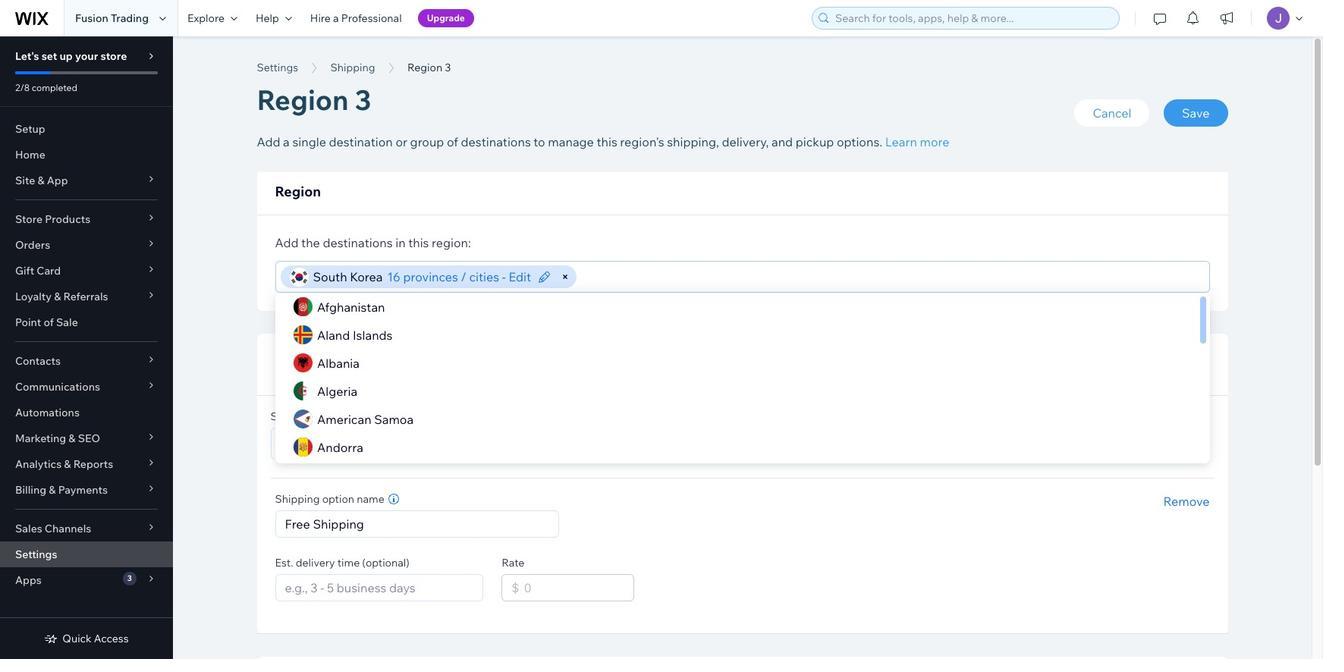 Task type: vqa. For each thing, say whether or not it's contained in the screenshot.
'Let's set up your store'
yes



Task type: locate. For each thing, give the bounding box(es) containing it.
0 horizontal spatial settings
[[15, 548, 57, 562]]

0 vertical spatial settings link
[[249, 60, 306, 75]]

this right in
[[408, 235, 429, 250]]

& left 'reports'
[[64, 458, 71, 471]]

add for add the destinations in this region:
[[275, 235, 299, 250]]

2 vertical spatial 3
[[127, 574, 132, 584]]

shipping left is
[[328, 410, 371, 424]]

pickup
[[796, 134, 834, 149]]

remove button
[[1164, 493, 1210, 511]]

2 vertical spatial shipping
[[275, 493, 320, 506]]

0 vertical spatial region 3
[[408, 61, 451, 74]]

and
[[772, 134, 793, 149]]

& inside 'dropdown button'
[[64, 458, 71, 471]]

2 horizontal spatial 3
[[445, 61, 451, 74]]

1 vertical spatial add
[[275, 235, 299, 250]]

region down 'single'
[[275, 183, 321, 200]]

destinations up korea
[[323, 235, 393, 250]]

16
[[387, 269, 401, 285]]

(optional)
[[362, 557, 410, 570]]

group
[[410, 134, 444, 149]]

products
[[45, 212, 90, 226]]

referrals
[[63, 290, 108, 304]]

1 vertical spatial this
[[408, 235, 429, 250]]

1 horizontal spatial region 3
[[408, 61, 451, 74]]

channels
[[45, 522, 91, 536]]

andorra
[[317, 440, 363, 455]]

region:
[[432, 235, 471, 250]]

0 vertical spatial of
[[447, 134, 458, 149]]

help
[[256, 11, 279, 25]]

1 horizontal spatial a
[[333, 11, 339, 25]]

shipping up the apply
[[275, 345, 341, 364]]

1 horizontal spatial to
[[534, 134, 545, 149]]

of left sale
[[44, 316, 54, 329]]

region 3 up 'single'
[[257, 83, 371, 117]]

albania
[[317, 356, 359, 371]]

settings down help button
[[257, 61, 298, 74]]

manage
[[548, 134, 594, 149]]

store
[[15, 212, 43, 226]]

list box
[[275, 293, 1210, 489]]

region up 'single'
[[257, 83, 349, 117]]

0 horizontal spatial destinations
[[323, 235, 393, 250]]

settings
[[257, 61, 298, 74], [15, 548, 57, 562]]

destination
[[329, 134, 393, 149]]

shipping down 'hire a professional'
[[331, 61, 375, 74]]

1 vertical spatial destinations
[[323, 235, 393, 250]]

& right billing
[[49, 483, 56, 497]]

to right rates
[[394, 366, 406, 381]]

delivery,
[[722, 134, 769, 149]]

shipping inside shipping 1 apply shipping rates to this region.
[[275, 345, 341, 364]]

the
[[301, 235, 320, 250]]

2 vertical spatial region
[[275, 183, 321, 200]]

destinations right the group
[[461, 134, 531, 149]]

& left seo
[[69, 432, 76, 445]]

automations link
[[0, 400, 173, 426]]

south
[[313, 269, 347, 285]]

edit
[[509, 269, 531, 285]]

& right site
[[37, 174, 44, 187]]

add left "the"
[[275, 235, 299, 250]]

settings link down channels
[[0, 542, 173, 568]]

add left 'single'
[[257, 134, 280, 149]]

1 vertical spatial settings link
[[0, 542, 173, 568]]

1 vertical spatial a
[[283, 134, 290, 149]]

quick
[[62, 632, 92, 646]]

a left 'single'
[[283, 134, 290, 149]]

0 vertical spatial shipping
[[311, 366, 360, 381]]

this left region.
[[409, 366, 429, 381]]

cancel button
[[1075, 99, 1150, 127]]

algeria
[[317, 384, 357, 399]]

settings link down help button
[[249, 60, 306, 75]]

0 vertical spatial add
[[257, 134, 280, 149]]

0 horizontal spatial 3
[[127, 574, 132, 584]]

site & app
[[15, 174, 68, 187]]

0 horizontal spatial a
[[283, 134, 290, 149]]

None field
[[584, 262, 1202, 292], [278, 429, 627, 459], [584, 262, 1202, 292], [278, 429, 627, 459]]

0 horizontal spatial to
[[394, 366, 406, 381]]

1 horizontal spatial of
[[447, 134, 458, 149]]

site & app button
[[0, 168, 173, 194]]

single
[[292, 134, 326, 149]]

analytics & reports
[[15, 458, 113, 471]]

region
[[408, 61, 443, 74], [257, 83, 349, 117], [275, 183, 321, 200]]

2/8
[[15, 82, 30, 93]]

sales channels button
[[0, 516, 173, 542]]

gift card button
[[0, 258, 173, 284]]

1 horizontal spatial 3
[[355, 83, 371, 117]]

this inside shipping 1 apply shipping rates to this region.
[[409, 366, 429, 381]]

more
[[920, 134, 950, 149]]

settings down sales
[[15, 548, 57, 562]]

access
[[94, 632, 129, 646]]

shipping for 1
[[275, 345, 341, 364]]

automations
[[15, 406, 80, 420]]

to
[[534, 134, 545, 149], [394, 366, 406, 381]]

store
[[100, 49, 127, 63]]

of
[[447, 134, 458, 149], [44, 316, 54, 329]]

0 horizontal spatial settings link
[[0, 542, 173, 568]]

shipping left option
[[275, 493, 320, 506]]

islands
[[352, 327, 392, 343]]

0 vertical spatial settings
[[257, 61, 298, 74]]

1 vertical spatial region
[[257, 83, 349, 117]]

in
[[396, 235, 406, 250]]

1 vertical spatial shipping
[[328, 410, 371, 424]]

cities
[[469, 269, 499, 285]]

& for billing
[[49, 483, 56, 497]]

1 vertical spatial shipping
[[275, 345, 341, 364]]

region down upgrade "button"
[[408, 61, 443, 74]]

shipping option name
[[275, 493, 385, 506]]

3 up access
[[127, 574, 132, 584]]

learn more link
[[885, 134, 950, 149]]

est.
[[275, 557, 293, 570]]

quick access button
[[44, 632, 129, 646]]

1 vertical spatial region 3
[[257, 83, 371, 117]]

3 down shipping link at the left top
[[355, 83, 371, 117]]

american samoa
[[317, 412, 413, 427]]

& right loyalty
[[54, 290, 61, 304]]

2 vertical spatial this
[[409, 366, 429, 381]]

a for hire
[[333, 11, 339, 25]]

0 horizontal spatial of
[[44, 316, 54, 329]]

american
[[317, 412, 371, 427]]

e.g., 3 - 5 business days field
[[280, 576, 478, 601]]

home
[[15, 148, 45, 162]]

calculated:
[[383, 410, 437, 424]]

1 horizontal spatial destinations
[[461, 134, 531, 149]]

shipping up algeria
[[311, 366, 360, 381]]

hire
[[310, 11, 331, 25]]

0 vertical spatial this
[[597, 134, 618, 149]]

region 3 down upgrade "button"
[[408, 61, 451, 74]]

korea
[[350, 269, 383, 285]]

rates
[[363, 366, 392, 381]]

0 vertical spatial 3
[[445, 61, 451, 74]]

save button
[[1164, 99, 1228, 127]]

communications button
[[0, 374, 173, 400]]

1 vertical spatial settings
[[15, 548, 57, 562]]

& for marketing
[[69, 432, 76, 445]]

this left region's
[[597, 134, 618, 149]]

to inside shipping 1 apply shipping rates to this region.
[[394, 366, 406, 381]]

16 provinces / cities  - edit button
[[387, 268, 554, 286]]

est. delivery time (optional)
[[275, 557, 410, 570]]

a right the hire
[[333, 11, 339, 25]]

Search for tools, apps, help & more... field
[[831, 8, 1115, 29]]

0 vertical spatial to
[[534, 134, 545, 149]]

rate
[[502, 557, 525, 570]]

1 vertical spatial to
[[394, 366, 406, 381]]

3 down upgrade "button"
[[445, 61, 451, 74]]

destinations
[[461, 134, 531, 149], [323, 235, 393, 250]]

marketing & seo
[[15, 432, 100, 445]]

setup link
[[0, 116, 173, 142]]

of right the group
[[447, 134, 458, 149]]

add a single destination or group of destinations to manage this region's shipping, delivery, and pickup options. learn more
[[257, 134, 950, 149]]

e.g., Standard Shipping field
[[280, 512, 554, 538]]

1 vertical spatial of
[[44, 316, 54, 329]]

to left manage
[[534, 134, 545, 149]]

0 vertical spatial a
[[333, 11, 339, 25]]

time
[[338, 557, 360, 570]]

1 vertical spatial 3
[[355, 83, 371, 117]]

a inside 'link'
[[333, 11, 339, 25]]

a
[[333, 11, 339, 25], [283, 134, 290, 149]]

& inside popup button
[[54, 290, 61, 304]]



Task type: describe. For each thing, give the bounding box(es) containing it.
shipping,
[[667, 134, 719, 149]]

shipping link
[[323, 60, 383, 75]]

learn
[[885, 134, 917, 149]]

0 vertical spatial region
[[408, 61, 443, 74]]

settings inside sidebar element
[[15, 548, 57, 562]]

communications
[[15, 380, 100, 394]]

list box containing afghanistan
[[275, 293, 1210, 489]]

options.
[[837, 134, 883, 149]]

loyalty & referrals
[[15, 290, 108, 304]]

0 vertical spatial destinations
[[461, 134, 531, 149]]

home link
[[0, 142, 173, 168]]

3 inside sidebar element
[[127, 574, 132, 584]]

analytics
[[15, 458, 62, 471]]

apps
[[15, 574, 42, 587]]

shipping inside shipping 1 apply shipping rates to this region.
[[311, 366, 360, 381]]

delivery
[[296, 557, 335, 570]]

contacts button
[[0, 348, 173, 374]]

billing & payments button
[[0, 477, 173, 503]]

point of sale
[[15, 316, 78, 329]]

quick access
[[62, 632, 129, 646]]

payments
[[58, 483, 108, 497]]

16 provinces / cities  - edit
[[387, 269, 531, 285]]

add the destinations in this region:
[[275, 235, 471, 250]]

aland islands
[[317, 327, 392, 343]]

samoa
[[374, 412, 413, 427]]

1 horizontal spatial settings
[[257, 61, 298, 74]]

completed
[[32, 82, 77, 93]]

loyalty
[[15, 290, 52, 304]]

your
[[75, 49, 98, 63]]

& for site
[[37, 174, 44, 187]]

store products
[[15, 212, 90, 226]]

card
[[37, 264, 61, 278]]

select
[[271, 410, 302, 424]]

app
[[47, 174, 68, 187]]

trading
[[111, 11, 149, 25]]

gift
[[15, 264, 34, 278]]

marketing
[[15, 432, 66, 445]]

& for analytics
[[64, 458, 71, 471]]

reports
[[73, 458, 113, 471]]

a for add
[[283, 134, 290, 149]]

0 field
[[519, 576, 629, 601]]

1
[[344, 345, 352, 364]]

shipping for option
[[275, 493, 320, 506]]

upgrade button
[[418, 9, 474, 27]]

of inside sidebar element
[[44, 316, 54, 329]]

sidebar element
[[0, 36, 173, 659]]

upgrade
[[427, 12, 465, 24]]

billing
[[15, 483, 46, 497]]

analytics & reports button
[[0, 452, 173, 477]]

is
[[373, 410, 381, 424]]

hire a professional
[[310, 11, 402, 25]]

add for add a single destination or group of destinations to manage this region's shipping, delivery, and pickup options. learn more
[[257, 134, 280, 149]]

contacts
[[15, 354, 61, 368]]

fusion
[[75, 11, 108, 25]]

& for loyalty
[[54, 290, 61, 304]]

option
[[322, 493, 354, 506]]

shipping 1 apply shipping rates to this region.
[[275, 345, 471, 381]]

loyalty & referrals button
[[0, 284, 173, 310]]

marketing & seo button
[[0, 426, 173, 452]]

name
[[357, 493, 385, 506]]

fusion trading
[[75, 11, 149, 25]]

sales channels
[[15, 522, 91, 536]]

point
[[15, 316, 41, 329]]

provinces
[[403, 269, 458, 285]]

sale
[[56, 316, 78, 329]]

select how shipping is calculated:
[[271, 410, 437, 424]]

or
[[396, 134, 408, 149]]

setup
[[15, 122, 45, 136]]

let's set up your store
[[15, 49, 127, 63]]

cancel
[[1093, 105, 1132, 121]]

professional
[[341, 11, 402, 25]]

seo
[[78, 432, 100, 445]]

aland
[[317, 327, 350, 343]]

$
[[512, 581, 519, 596]]

set
[[42, 49, 57, 63]]

help button
[[247, 0, 301, 36]]

hire a professional link
[[301, 0, 411, 36]]

-
[[502, 269, 506, 285]]

0 horizontal spatial region 3
[[257, 83, 371, 117]]

1 horizontal spatial settings link
[[249, 60, 306, 75]]

0 vertical spatial shipping
[[331, 61, 375, 74]]

save
[[1182, 105, 1210, 121]]

2/8 completed
[[15, 82, 77, 93]]

point of sale link
[[0, 310, 173, 335]]

afghanistan
[[317, 299, 385, 315]]

region's
[[620, 134, 665, 149]]

store products button
[[0, 206, 173, 232]]



